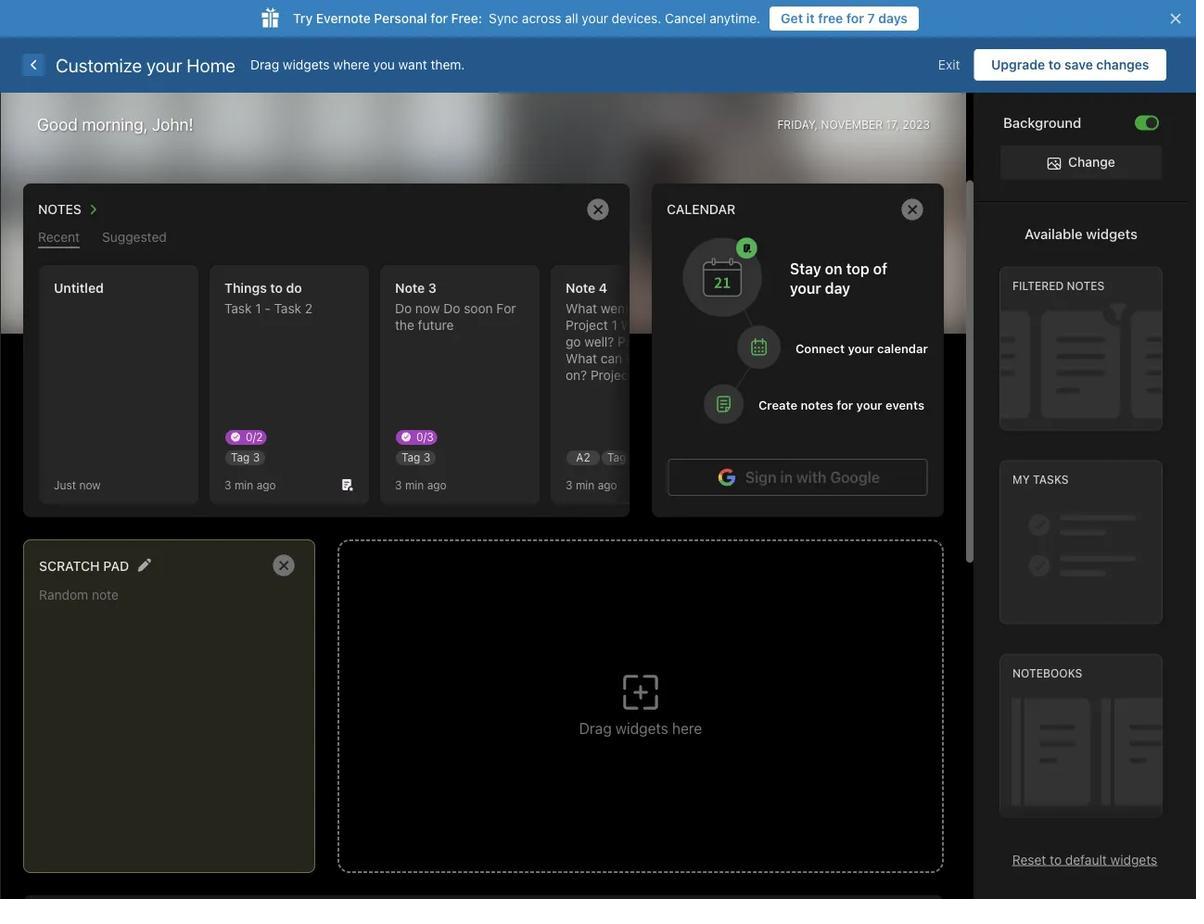 Task type: locate. For each thing, give the bounding box(es) containing it.
your right all
[[582, 11, 608, 26]]

drag right the home
[[250, 57, 279, 72]]

for left 7
[[847, 11, 864, 26]]

widgets for drag widgets where you want them.
[[283, 57, 330, 72]]

for
[[431, 11, 448, 26], [847, 11, 864, 26]]

customize your home
[[56, 54, 236, 76]]

save
[[1065, 57, 1093, 72]]

background
[[1003, 115, 1082, 131]]

try
[[293, 11, 313, 26]]

for inside button
[[847, 11, 864, 26]]

to right reset
[[1050, 852, 1062, 868]]

1 vertical spatial to
[[1050, 852, 1062, 868]]

0 vertical spatial drag
[[250, 57, 279, 72]]

drag widgets where you want them.
[[250, 57, 465, 72]]

good morning, john!
[[37, 115, 194, 134]]

drag left here
[[579, 720, 612, 738]]

reset to default widgets button
[[1012, 852, 1158, 868]]

changes
[[1097, 57, 1149, 72]]

1 remove image from the left
[[580, 191, 617, 228]]

1 vertical spatial your
[[146, 54, 182, 76]]

customize
[[56, 54, 142, 76]]

drag
[[250, 57, 279, 72], [579, 720, 612, 738]]

change
[[1068, 154, 1116, 170]]

to inside button
[[1049, 57, 1061, 72]]

0 vertical spatial your
[[582, 11, 608, 26]]

widgets left the where
[[283, 57, 330, 72]]

widgets right available
[[1086, 226, 1138, 242]]

0 horizontal spatial drag
[[250, 57, 279, 72]]

upgrade to save changes
[[991, 57, 1149, 72]]

background image
[[1146, 117, 1157, 128]]

drag for drag widgets here
[[579, 720, 612, 738]]

days
[[878, 11, 908, 26]]

to
[[1049, 57, 1061, 72], [1050, 852, 1062, 868]]

1 vertical spatial drag
[[579, 720, 612, 738]]

john!
[[152, 115, 194, 134]]

0 horizontal spatial remove image
[[580, 191, 617, 228]]

widgets for drag widgets here
[[616, 720, 668, 738]]

widgets
[[283, 57, 330, 72], [1086, 226, 1138, 242], [616, 720, 668, 738], [1111, 852, 1158, 868]]

7
[[868, 11, 875, 26]]

reset to default widgets
[[1012, 852, 1158, 868]]

for for 7
[[847, 11, 864, 26]]

0 horizontal spatial for
[[431, 11, 448, 26]]

0 vertical spatial to
[[1049, 57, 1061, 72]]

2 for from the left
[[847, 11, 864, 26]]

to left "save"
[[1049, 57, 1061, 72]]

filtered
[[1013, 279, 1064, 292]]

drag for drag widgets where you want them.
[[250, 57, 279, 72]]

1 horizontal spatial drag
[[579, 720, 612, 738]]

free:
[[451, 11, 482, 26]]

1 horizontal spatial for
[[847, 11, 864, 26]]

widgets left here
[[616, 720, 668, 738]]

1 for from the left
[[431, 11, 448, 26]]

across
[[522, 11, 562, 26]]

remove image
[[580, 191, 617, 228], [894, 191, 931, 228]]

for for free:
[[431, 11, 448, 26]]

my
[[1013, 473, 1030, 486]]

your left the home
[[146, 54, 182, 76]]

here
[[672, 720, 702, 738]]

1 horizontal spatial remove image
[[894, 191, 931, 228]]

widgets for available widgets
[[1086, 226, 1138, 242]]

all
[[565, 11, 578, 26]]

pad
[[103, 559, 129, 574]]

your
[[582, 11, 608, 26], [146, 54, 182, 76]]

for left free:
[[431, 11, 448, 26]]

free
[[818, 11, 843, 26]]



Task type: describe. For each thing, give the bounding box(es) containing it.
get it free for 7 days button
[[770, 6, 919, 31]]

to for reset
[[1050, 852, 1062, 868]]

available
[[1025, 226, 1083, 242]]

notebooks
[[1013, 667, 1083, 680]]

to for upgrade
[[1049, 57, 1061, 72]]

notes
[[1067, 279, 1105, 292]]

2 remove image from the left
[[894, 191, 931, 228]]

it
[[806, 11, 815, 26]]

november
[[821, 118, 883, 131]]

home
[[187, 54, 236, 76]]

widgets right default at the bottom of the page
[[1111, 852, 1158, 868]]

scratch pad button
[[39, 554, 129, 578]]

reset
[[1012, 852, 1046, 868]]

filtered notes
[[1013, 279, 1105, 292]]

them.
[[431, 57, 465, 72]]

try evernote personal for free: sync across all your devices. cancel anytime.
[[293, 11, 761, 26]]

friday, november 17, 2023
[[778, 118, 930, 131]]

where
[[333, 57, 370, 72]]

exit
[[938, 57, 960, 72]]

tasks
[[1033, 473, 1069, 486]]

drag widgets here
[[579, 720, 702, 738]]

morning,
[[82, 115, 148, 134]]

scratch
[[39, 559, 100, 574]]

sync
[[489, 11, 519, 26]]

remove image
[[265, 547, 302, 584]]

want
[[398, 57, 427, 72]]

personal
[[374, 11, 427, 26]]

get
[[781, 11, 803, 26]]

devices.
[[612, 11, 662, 26]]

get it free for 7 days
[[781, 11, 908, 26]]

cancel
[[665, 11, 706, 26]]

2023
[[903, 118, 930, 131]]

upgrade
[[991, 57, 1045, 72]]

friday,
[[778, 118, 818, 131]]

default
[[1065, 852, 1107, 868]]

upgrade to save changes button
[[974, 49, 1167, 81]]

17,
[[886, 118, 900, 131]]

anytime.
[[710, 11, 761, 26]]

good
[[37, 115, 78, 134]]

scratch pad
[[39, 559, 129, 574]]

exit button
[[924, 49, 974, 81]]

my tasks
[[1013, 473, 1069, 486]]

available widgets
[[1025, 226, 1138, 242]]

you
[[373, 57, 395, 72]]

evernote
[[316, 11, 371, 26]]

0 horizontal spatial your
[[146, 54, 182, 76]]

1 horizontal spatial your
[[582, 11, 608, 26]]

change button
[[1001, 146, 1162, 179]]

edit widget title image
[[137, 558, 151, 572]]



Task type: vqa. For each thing, say whether or not it's contained in the screenshot.
Account field
no



